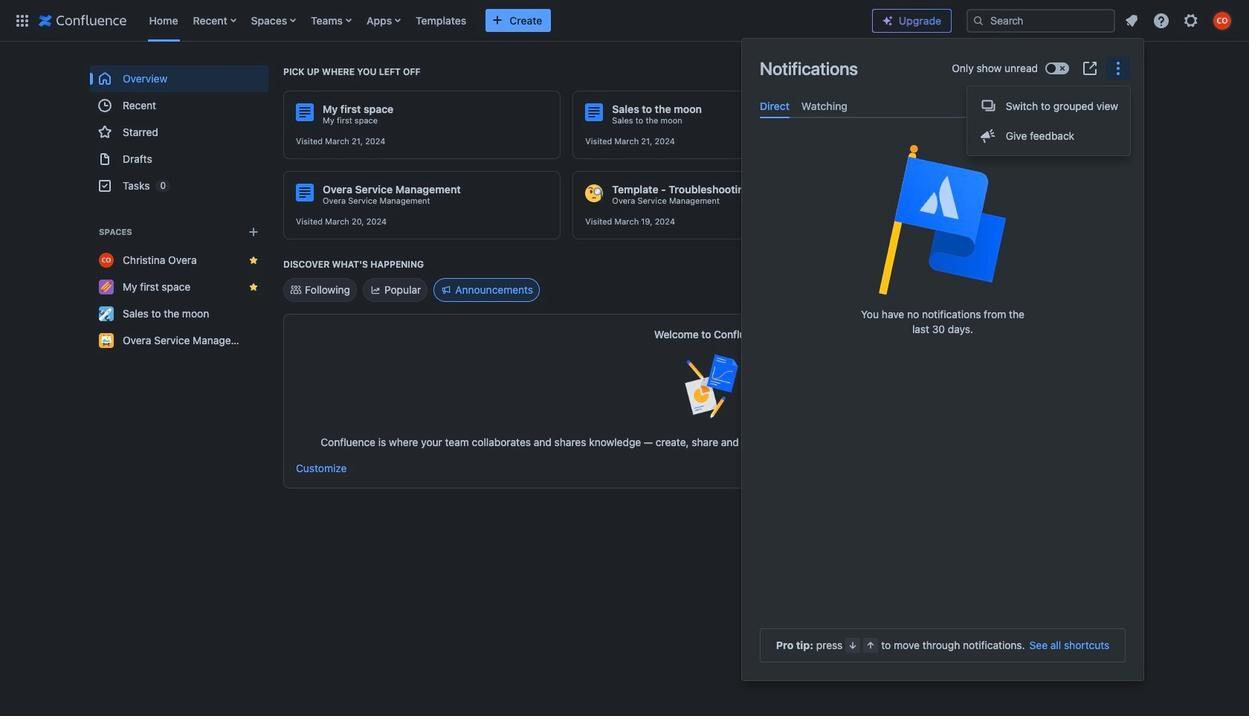 Task type: locate. For each thing, give the bounding box(es) containing it.
1 vertical spatial unstar this space image
[[248, 281, 260, 293]]

Search field
[[967, 9, 1116, 32]]

None search field
[[967, 9, 1116, 32]]

arrow down image
[[847, 640, 859, 652]]

0 horizontal spatial group
[[90, 65, 269, 199]]

notification icon image
[[1123, 12, 1141, 29]]

unstar this space image
[[248, 254, 260, 266], [248, 281, 260, 293]]

tab list
[[754, 94, 1132, 118]]

:notebook: image
[[875, 184, 893, 202], [875, 184, 893, 202]]

1 unstar this space image from the top
[[248, 254, 260, 266]]

help icon image
[[1153, 12, 1171, 29]]

tab panel
[[754, 118, 1132, 130]]

list for premium image
[[1119, 7, 1241, 34]]

list
[[142, 0, 861, 41], [1119, 7, 1241, 34]]

0 horizontal spatial list
[[142, 0, 861, 41]]

confluence image
[[39, 12, 127, 29], [39, 12, 127, 29]]

1 horizontal spatial list
[[1119, 7, 1241, 34]]

0 vertical spatial unstar this space image
[[248, 254, 260, 266]]

arrow up image
[[865, 640, 877, 652]]

banner
[[0, 0, 1250, 45]]

premium image
[[882, 15, 894, 27]]

dialog
[[742, 39, 1144, 681]]

group
[[90, 65, 269, 199], [968, 86, 1131, 155]]

:face_with_monocle: image
[[586, 184, 603, 202], [586, 184, 603, 202]]



Task type: describe. For each thing, give the bounding box(es) containing it.
open notifications in a new tab image
[[1081, 60, 1099, 77]]

2 unstar this space image from the top
[[248, 281, 260, 293]]

search image
[[973, 15, 985, 26]]

settings icon image
[[1183, 12, 1200, 29]]

more image
[[1110, 60, 1128, 77]]

create a space image
[[245, 223, 263, 241]]

1 horizontal spatial group
[[968, 86, 1131, 155]]

list for appswitcher icon
[[142, 0, 861, 41]]

appswitcher icon image
[[13, 12, 31, 29]]

global element
[[9, 0, 861, 41]]



Task type: vqa. For each thing, say whether or not it's contained in the screenshot.
Primary element
no



